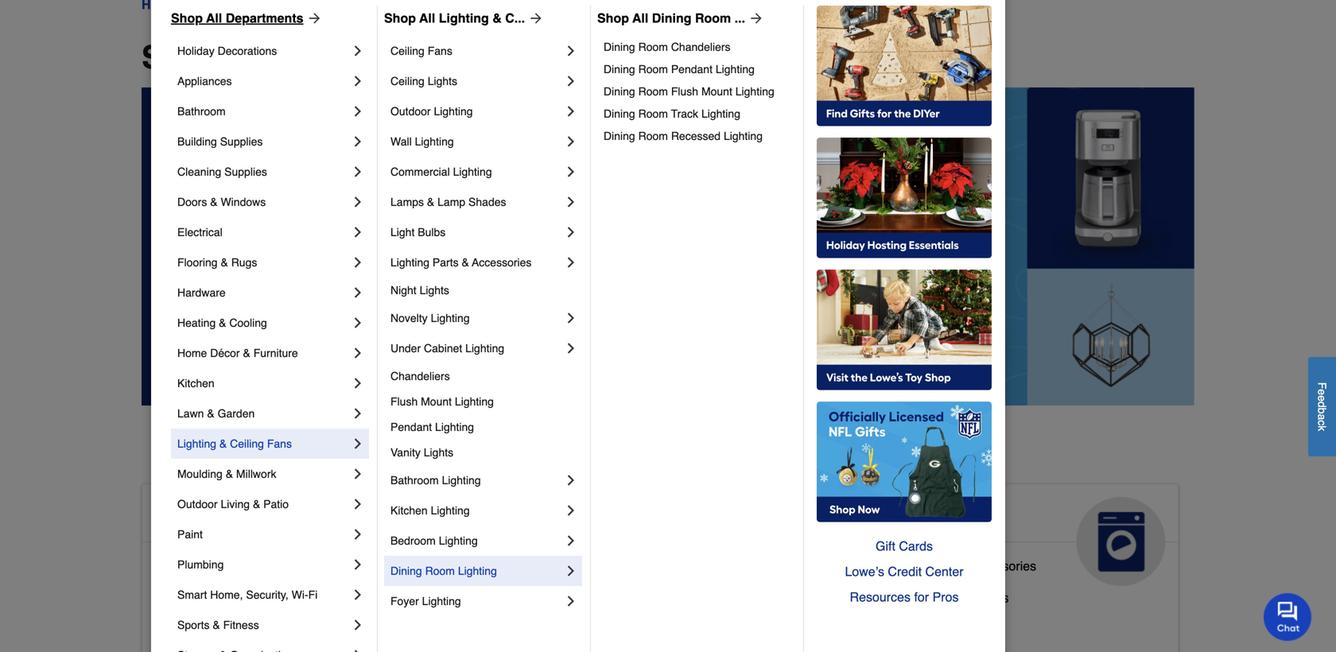 Task type: describe. For each thing, give the bounding box(es) containing it.
decorations
[[218, 45, 277, 57]]

bedroom inside accessible bedroom link
[[220, 591, 271, 605]]

chillers
[[967, 591, 1009, 605]]

1 vertical spatial flush
[[391, 395, 418, 408]]

light bulbs link
[[391, 217, 563, 247]]

wall lighting
[[391, 135, 454, 148]]

room left "..."
[[695, 11, 731, 25]]

lawn & garden
[[177, 407, 255, 420]]

gift
[[876, 539, 896, 554]]

lighting up foyer lighting link
[[458, 565, 497, 578]]

smart home, security, wi-fi link
[[177, 580, 350, 610]]

& up wine
[[957, 559, 965, 574]]

millwork
[[236, 468, 276, 481]]

wi-
[[292, 589, 308, 602]]

parts for lighting
[[433, 256, 459, 269]]

f e e d b a c k
[[1316, 383, 1329, 431]]

beverage & wine chillers
[[864, 591, 1009, 605]]

lamp
[[438, 196, 466, 208]]

pendant lighting link
[[391, 415, 579, 440]]

lighting up kitchen lighting link
[[442, 474, 481, 487]]

room for track
[[639, 107, 668, 120]]

flooring & rugs link
[[177, 247, 350, 278]]

lighting down bathroom lighting
[[431, 504, 470, 517]]

cooling
[[229, 317, 267, 329]]

vanity lights link
[[391, 440, 579, 465]]

light bulbs
[[391, 226, 446, 239]]

& up moulding & millwork
[[220, 438, 227, 450]]

1 horizontal spatial appliances
[[864, 504, 983, 529]]

beds,
[[532, 616, 565, 631]]

& left lamp
[[427, 196, 435, 208]]

light
[[391, 226, 415, 239]]

& down accessible bedroom link
[[213, 619, 220, 632]]

& left c...
[[493, 11, 502, 25]]

lamps & lamp shades link
[[391, 187, 563, 217]]

chevron right image for paint
[[350, 527, 366, 543]]

dining for dining room chandeliers
[[604, 41, 635, 53]]

lighting parts & accessories link
[[391, 247, 563, 278]]

lights for vanity lights
[[424, 446, 454, 459]]

& inside animal & pet care
[[590, 504, 606, 529]]

sports & fitness
[[177, 619, 259, 632]]

c...
[[505, 11, 525, 25]]

outdoor living & patio link
[[177, 489, 350, 520]]

lighting right recessed
[[724, 130, 763, 142]]

accessible bathroom link
[[155, 555, 275, 587]]

fi
[[308, 589, 318, 602]]

lowe's credit center link
[[817, 559, 992, 585]]

c
[[1316, 420, 1329, 426]]

outdoor lighting link
[[391, 96, 563, 127]]

sports
[[177, 619, 210, 632]]

& left cooling
[[219, 317, 226, 329]]

0 horizontal spatial pendant
[[391, 421, 432, 434]]

mount inside flush mount lighting link
[[421, 395, 452, 408]]

animal & pet care link
[[497, 484, 824, 586]]

2 e from the top
[[1316, 396, 1329, 402]]

pros
[[933, 590, 959, 605]]

novelty lighting
[[391, 312, 470, 325]]

& right the doors on the left of page
[[210, 196, 218, 208]]

f e e d b a c k button
[[1309, 357, 1337, 457]]

& left millwork
[[226, 468, 233, 481]]

chevron right image for kitchen
[[350, 376, 366, 391]]

foyer lighting link
[[391, 586, 563, 617]]

cards
[[899, 539, 933, 554]]

wall
[[391, 135, 412, 148]]

0 horizontal spatial pet
[[510, 616, 529, 631]]

doors
[[177, 196, 207, 208]]

1 horizontal spatial fans
[[428, 45, 453, 57]]

lighting up night
[[391, 256, 430, 269]]

all down shop all departments link
[[229, 39, 270, 76]]

accessible home
[[155, 504, 340, 529]]

chevron right image for foyer lighting
[[563, 594, 579, 609]]

chevron right image for heating & cooling
[[350, 315, 366, 331]]

décor
[[210, 347, 240, 360]]

ceiling fans link
[[391, 36, 563, 66]]

under cabinet lighting
[[391, 342, 505, 355]]

moulding & millwork link
[[177, 459, 350, 489]]

supplies for building supplies
[[220, 135, 263, 148]]

accessible home link
[[142, 484, 470, 586]]

entry
[[220, 623, 249, 637]]

lighting up the chandeliers link
[[466, 342, 505, 355]]

dining room recessed lighting
[[604, 130, 763, 142]]

lighting up dining room recessed lighting link
[[702, 107, 741, 120]]

cleaning supplies link
[[177, 157, 350, 187]]

0 vertical spatial appliances link
[[177, 66, 350, 96]]

chevron right image for bathroom
[[350, 103, 366, 119]]

accessible for accessible bedroom
[[155, 591, 216, 605]]

animal & pet care image
[[723, 497, 812, 586]]

all for lighting
[[419, 11, 435, 25]]

livestock
[[510, 584, 563, 599]]

chevron right image for doors & windows
[[350, 194, 366, 210]]

holiday hosting essentials. image
[[817, 138, 992, 259]]

lighting down dining room lighting
[[422, 595, 461, 608]]

chevron right image for lighting parts & accessories
[[563, 255, 579, 271]]

building supplies
[[177, 135, 263, 148]]

accessible bedroom
[[155, 591, 271, 605]]

appliance parts & accessories link
[[864, 555, 1037, 587]]

lawn & garden link
[[177, 399, 350, 429]]

1 vertical spatial home
[[278, 504, 340, 529]]

resources for pros
[[850, 590, 959, 605]]

chandeliers inside 'dining room chandeliers' link
[[671, 41, 731, 53]]

chevron right image for light bulbs
[[563, 224, 579, 240]]

accessible for accessible entry & home
[[155, 623, 216, 637]]

shop all dining room ... link
[[598, 9, 765, 28]]

commercial
[[391, 165, 450, 178]]

lights for night lights
[[420, 284, 449, 297]]

chevron right image for dining room lighting
[[563, 563, 579, 579]]

bathroom for bathroom
[[177, 105, 226, 118]]

chevron right image for ceiling fans
[[563, 43, 579, 59]]

center
[[926, 565, 964, 579]]

chevron right image for home décor & furniture
[[350, 345, 366, 361]]

lighting up under cabinet lighting on the bottom of page
[[431, 312, 470, 325]]

chevron right image for electrical
[[350, 224, 366, 240]]

lamps & lamp shades
[[391, 196, 506, 208]]

chevron right image for cleaning supplies
[[350, 164, 366, 180]]

& down light bulbs "link" at top left
[[462, 256, 469, 269]]

a
[[1316, 414, 1329, 420]]

1 e from the top
[[1316, 389, 1329, 396]]

dining room flush mount lighting link
[[604, 80, 792, 103]]

b
[[1316, 408, 1329, 414]]

animal & pet care
[[510, 504, 647, 555]]

dining for dining room track lighting
[[604, 107, 635, 120]]

find gifts for the diyer. image
[[817, 6, 992, 127]]

heating
[[177, 317, 216, 329]]

chevron right image for flooring & rugs
[[350, 255, 366, 271]]

vanity
[[391, 446, 421, 459]]

dining for dining room flush mount lighting
[[604, 85, 635, 98]]

chevron right image for smart home, security, wi-fi
[[350, 587, 366, 603]]

chevron right image for holiday decorations
[[350, 43, 366, 59]]

shop for shop all dining room ...
[[598, 11, 629, 25]]

pet inside animal & pet care
[[612, 504, 647, 529]]

chevron right image for wall lighting
[[563, 134, 579, 150]]

building
[[177, 135, 217, 148]]

wall lighting link
[[391, 127, 563, 157]]

0 vertical spatial furniture
[[254, 347, 298, 360]]

chevron right image for lamps & lamp shades
[[563, 194, 579, 210]]

chevron right image for building supplies
[[350, 134, 366, 150]]

dining for dining room lighting
[[391, 565, 422, 578]]

0 horizontal spatial fans
[[267, 438, 292, 450]]

chevron right image for lawn & garden
[[350, 406, 366, 422]]

& right houses,
[[619, 616, 627, 631]]

1 horizontal spatial flush
[[671, 85, 699, 98]]

livestock supplies
[[510, 584, 615, 599]]

appliance parts & accessories
[[864, 559, 1037, 574]]

fitness
[[223, 619, 259, 632]]

accessible entry & home
[[155, 623, 299, 637]]

cleaning
[[177, 165, 221, 178]]

outdoor living & patio
[[177, 498, 289, 511]]

accessible bathroom
[[155, 559, 275, 574]]

resources
[[850, 590, 911, 605]]

kitchen lighting link
[[391, 496, 563, 526]]

chevron right image for under cabinet lighting
[[563, 341, 579, 356]]

for
[[915, 590, 929, 605]]

accessories for lighting parts & accessories
[[472, 256, 532, 269]]

lighting parts & accessories
[[391, 256, 532, 269]]

chevron right image for appliances
[[350, 73, 366, 89]]

lighting down flush mount lighting
[[435, 421, 474, 434]]

2 vertical spatial bathroom
[[220, 559, 275, 574]]

0 vertical spatial appliances
[[177, 75, 232, 88]]



Task type: vqa. For each thing, say whether or not it's contained in the screenshot.
Appliances to the bottom
yes



Task type: locate. For each thing, give the bounding box(es) containing it.
kitchen for kitchen lighting
[[391, 504, 428, 517]]

pendant up vanity
[[391, 421, 432, 434]]

chevron right image for commercial lighting
[[563, 164, 579, 180]]

0 horizontal spatial mount
[[421, 395, 452, 408]]

& right décor
[[243, 347, 250, 360]]

heating & cooling
[[177, 317, 267, 329]]

outdoor
[[391, 105, 431, 118], [177, 498, 218, 511]]

1 horizontal spatial kitchen
[[391, 504, 428, 517]]

chandeliers inside the chandeliers link
[[391, 370, 450, 383]]

0 vertical spatial fans
[[428, 45, 453, 57]]

ceiling inside lighting & ceiling fans link
[[230, 438, 264, 450]]

2 arrow right image from the left
[[746, 10, 765, 26]]

home,
[[210, 589, 243, 602]]

heating & cooling link
[[177, 308, 350, 338]]

night
[[391, 284, 417, 297]]

arrow right image inside shop all lighting & c... link
[[525, 10, 544, 26]]

electrical
[[177, 226, 223, 239]]

0 vertical spatial home
[[177, 347, 207, 360]]

departments up the holiday decorations link
[[226, 11, 304, 25]]

appliances up cards
[[864, 504, 983, 529]]

flush up track
[[671, 85, 699, 98]]

lighting up dining room flush mount lighting link
[[716, 63, 755, 76]]

appliances link down decorations
[[177, 66, 350, 96]]

supplies up windows at the left of page
[[224, 165, 267, 178]]

ceiling inside ceiling fans link
[[391, 45, 425, 57]]

appliances down the holiday
[[177, 75, 232, 88]]

dining room pendant lighting
[[604, 63, 755, 76]]

lights up novelty lighting
[[420, 284, 449, 297]]

accessible home image
[[368, 497, 457, 586]]

chevron right image for moulding & millwork
[[350, 466, 366, 482]]

& right the lawn
[[207, 407, 215, 420]]

all for dining
[[633, 11, 649, 25]]

cabinet
[[424, 342, 462, 355]]

supplies for livestock supplies
[[566, 584, 615, 599]]

flooring & rugs
[[177, 256, 257, 269]]

smart home, security, wi-fi
[[177, 589, 318, 602]]

arrow right image for shop all dining room ...
[[746, 10, 765, 26]]

pendant
[[671, 63, 713, 76], [391, 421, 432, 434]]

1 horizontal spatial outdoor
[[391, 105, 431, 118]]

outdoor for outdoor living & patio
[[177, 498, 218, 511]]

outdoor down moulding
[[177, 498, 218, 511]]

accessible down moulding
[[155, 504, 272, 529]]

commercial lighting
[[391, 165, 492, 178]]

0 vertical spatial flush
[[671, 85, 699, 98]]

appliances link
[[177, 66, 350, 96], [851, 484, 1179, 586]]

0 horizontal spatial furniture
[[254, 347, 298, 360]]

1 horizontal spatial pendant
[[671, 63, 713, 76]]

1 vertical spatial parts
[[924, 559, 953, 574]]

all for departments
[[206, 11, 222, 25]]

0 vertical spatial supplies
[[220, 135, 263, 148]]

outdoor lighting
[[391, 105, 473, 118]]

wine
[[934, 591, 963, 605]]

chandeliers down under on the left bottom
[[391, 370, 450, 383]]

& right entry at the left bottom of page
[[253, 623, 261, 637]]

accessible down smart
[[155, 623, 216, 637]]

chandeliers up dining room pendant lighting link
[[671, 41, 731, 53]]

0 vertical spatial pendant
[[671, 63, 713, 76]]

1 shop from the left
[[171, 11, 203, 25]]

1 vertical spatial chandeliers
[[391, 370, 450, 383]]

0 horizontal spatial accessories
[[472, 256, 532, 269]]

0 horizontal spatial outdoor
[[177, 498, 218, 511]]

1 horizontal spatial furniture
[[631, 616, 682, 631]]

night lights link
[[391, 278, 579, 303]]

bathroom link
[[177, 96, 350, 127]]

outdoor for outdoor lighting
[[391, 105, 431, 118]]

lighting up moulding
[[177, 438, 216, 450]]

e
[[1316, 389, 1329, 396], [1316, 396, 1329, 402]]

1 vertical spatial kitchen
[[391, 504, 428, 517]]

furniture right houses,
[[631, 616, 682, 631]]

e up 'd'
[[1316, 389, 1329, 396]]

0 vertical spatial parts
[[433, 256, 459, 269]]

ceiling for ceiling lights
[[391, 75, 425, 88]]

dining up dining room chandeliers
[[652, 11, 692, 25]]

mount inside dining room flush mount lighting link
[[702, 85, 733, 98]]

0 horizontal spatial kitchen
[[177, 377, 215, 390]]

1 vertical spatial ceiling
[[391, 75, 425, 88]]

1 vertical spatial pendant
[[391, 421, 432, 434]]

0 vertical spatial departments
[[226, 11, 304, 25]]

1 vertical spatial outdoor
[[177, 498, 218, 511]]

1 horizontal spatial shop
[[384, 11, 416, 25]]

chevron right image for ceiling lights
[[563, 73, 579, 89]]

bedroom lighting
[[391, 535, 478, 547]]

dining down the dining room track lighting
[[604, 130, 635, 142]]

fans up ceiling lights
[[428, 45, 453, 57]]

parts for appliance
[[924, 559, 953, 574]]

home décor & furniture
[[177, 347, 298, 360]]

flush up "pendant lighting"
[[391, 395, 418, 408]]

room up the dining room track lighting
[[639, 85, 668, 98]]

& left patio
[[253, 498, 260, 511]]

arrow right image inside shop all dining room ... link
[[746, 10, 765, 26]]

1 horizontal spatial arrow right image
[[746, 10, 765, 26]]

all up the holiday decorations at left top
[[206, 11, 222, 25]]

resources for pros link
[[817, 585, 992, 610]]

plumbing
[[177, 559, 224, 571]]

accessories for appliance parts & accessories
[[969, 559, 1037, 574]]

holiday decorations link
[[177, 36, 350, 66]]

dining up the dining room track lighting
[[604, 85, 635, 98]]

chandeliers
[[671, 41, 731, 53], [391, 370, 450, 383]]

accessible up smart
[[155, 559, 216, 574]]

recessed
[[671, 130, 721, 142]]

mount down dining room pendant lighting link
[[702, 85, 733, 98]]

bedroom down "kitchen lighting"
[[391, 535, 436, 547]]

hardware link
[[177, 278, 350, 308]]

shop up dining room chandeliers
[[598, 11, 629, 25]]

shades
[[469, 196, 506, 208]]

supplies
[[220, 135, 263, 148], [224, 165, 267, 178], [566, 584, 615, 599]]

arrow right image for shop all lighting & c...
[[525, 10, 544, 26]]

kitchen up bedroom lighting
[[391, 504, 428, 517]]

beverage
[[864, 591, 919, 605]]

0 horizontal spatial shop
[[171, 11, 203, 25]]

kitchen for kitchen
[[177, 377, 215, 390]]

2 accessible from the top
[[155, 559, 216, 574]]

3 shop from the left
[[598, 11, 629, 25]]

departments inside shop all departments link
[[226, 11, 304, 25]]

shop all lighting & c... link
[[384, 9, 544, 28]]

dining for dining room recessed lighting
[[604, 130, 635, 142]]

lighting down dining room pendant lighting link
[[736, 85, 775, 98]]

dining down shop all dining room ...
[[604, 41, 635, 53]]

all up ceiling fans
[[419, 11, 435, 25]]

0 horizontal spatial appliances
[[177, 75, 232, 88]]

chevron right image for bedroom lighting
[[563, 533, 579, 549]]

1 horizontal spatial chandeliers
[[671, 41, 731, 53]]

1 vertical spatial departments
[[278, 39, 473, 76]]

arrow right image
[[525, 10, 544, 26], [746, 10, 765, 26]]

parts
[[433, 256, 459, 269], [924, 559, 953, 574]]

k
[[1316, 426, 1329, 431]]

1 vertical spatial lights
[[420, 284, 449, 297]]

bathroom for bathroom lighting
[[391, 474, 439, 487]]

lighting up 'wall lighting' link
[[434, 105, 473, 118]]

1 vertical spatial appliances
[[864, 504, 983, 529]]

lowe's
[[845, 565, 885, 579]]

shop all departments link
[[171, 9, 323, 28]]

dining left track
[[604, 107, 635, 120]]

room
[[695, 11, 731, 25], [639, 41, 668, 53], [639, 63, 668, 76], [639, 85, 668, 98], [639, 107, 668, 120], [639, 130, 668, 142], [425, 565, 455, 578]]

dining room track lighting link
[[604, 103, 792, 125]]

mount up "pendant lighting"
[[421, 395, 452, 408]]

commercial lighting link
[[391, 157, 563, 187]]

officially licensed n f l gifts. shop now. image
[[817, 402, 992, 523]]

shop
[[171, 11, 203, 25], [384, 11, 416, 25], [598, 11, 629, 25]]

1 vertical spatial appliances link
[[851, 484, 1179, 586]]

0 horizontal spatial chandeliers
[[391, 370, 450, 383]]

bathroom down vanity lights
[[391, 474, 439, 487]]

lamps
[[391, 196, 424, 208]]

chevron right image for outdoor lighting
[[563, 103, 579, 119]]

appliances image
[[1077, 497, 1166, 586]]

1 vertical spatial pet
[[510, 616, 529, 631]]

security,
[[246, 589, 289, 602]]

lighting up lamps & lamp shades link
[[453, 165, 492, 178]]

beverage & wine chillers link
[[864, 587, 1009, 619]]

departments down arrow right icon
[[278, 39, 473, 76]]

shop up ceiling fans
[[384, 11, 416, 25]]

bulbs
[[418, 226, 446, 239]]

chevron right image
[[563, 43, 579, 59], [563, 73, 579, 89], [350, 103, 366, 119], [350, 134, 366, 150], [563, 134, 579, 150], [350, 164, 366, 180], [563, 164, 579, 180], [563, 224, 579, 240], [563, 255, 579, 271], [350, 285, 366, 301], [563, 310, 579, 326], [350, 376, 366, 391], [350, 466, 366, 482], [563, 473, 579, 489], [350, 496, 366, 512], [563, 533, 579, 549], [563, 594, 579, 609]]

0 vertical spatial bedroom
[[391, 535, 436, 547]]

1 vertical spatial accessories
[[969, 559, 1037, 574]]

lighting & ceiling fans link
[[177, 429, 350, 459]]

0 horizontal spatial bedroom
[[220, 591, 271, 605]]

bedroom inside bedroom lighting link
[[391, 535, 436, 547]]

chevron right image for plumbing
[[350, 557, 366, 573]]

lights down "pendant lighting"
[[424, 446, 454, 459]]

chevron right image for lighting & ceiling fans
[[350, 436, 366, 452]]

1 horizontal spatial mount
[[702, 85, 733, 98]]

shop for shop all departments
[[171, 11, 203, 25]]

ceiling up ceiling lights
[[391, 45, 425, 57]]

bathroom up smart home, security, wi-fi
[[220, 559, 275, 574]]

lighting up dining room lighting
[[439, 535, 478, 547]]

ceiling for ceiling fans
[[391, 45, 425, 57]]

enjoy savings year-round. no matter what you're shopping for, find what you need at a great price. image
[[142, 88, 1195, 406]]

chevron right image
[[350, 43, 366, 59], [350, 73, 366, 89], [563, 103, 579, 119], [350, 194, 366, 210], [563, 194, 579, 210], [350, 224, 366, 240], [350, 255, 366, 271], [350, 315, 366, 331], [563, 341, 579, 356], [350, 345, 366, 361], [350, 406, 366, 422], [350, 436, 366, 452], [563, 503, 579, 519], [350, 527, 366, 543], [350, 557, 366, 573], [563, 563, 579, 579], [350, 587, 366, 603], [350, 617, 366, 633], [350, 648, 366, 652]]

chat invite button image
[[1264, 593, 1313, 641]]

all up dining room chandeliers
[[633, 11, 649, 25]]

ceiling up millwork
[[230, 438, 264, 450]]

dining for dining room pendant lighting
[[604, 63, 635, 76]]

1 vertical spatial fans
[[267, 438, 292, 450]]

chevron right image for kitchen lighting
[[563, 503, 579, 519]]

chevron right image for sports & fitness
[[350, 617, 366, 633]]

dining
[[652, 11, 692, 25], [604, 41, 635, 53], [604, 63, 635, 76], [604, 85, 635, 98], [604, 107, 635, 120], [604, 130, 635, 142], [391, 565, 422, 578]]

outdoor up wall
[[391, 105, 431, 118]]

4 accessible from the top
[[155, 623, 216, 637]]

pendant up the dining room flush mount lighting
[[671, 63, 713, 76]]

lights for ceiling lights
[[428, 75, 458, 88]]

room for flush
[[639, 85, 668, 98]]

lighting
[[439, 11, 489, 25], [716, 63, 755, 76], [736, 85, 775, 98], [434, 105, 473, 118], [702, 107, 741, 120], [724, 130, 763, 142], [415, 135, 454, 148], [453, 165, 492, 178], [391, 256, 430, 269], [431, 312, 470, 325], [466, 342, 505, 355], [455, 395, 494, 408], [435, 421, 474, 434], [177, 438, 216, 450], [442, 474, 481, 487], [431, 504, 470, 517], [439, 535, 478, 547], [458, 565, 497, 578], [422, 595, 461, 608]]

& left "rugs" at the left top of the page
[[221, 256, 228, 269]]

fans down lawn & garden link
[[267, 438, 292, 450]]

parts down cards
[[924, 559, 953, 574]]

accessible for accessible home
[[155, 504, 272, 529]]

1 vertical spatial bathroom
[[391, 474, 439, 487]]

lighting up pendant lighting link
[[455, 395, 494, 408]]

room down shop all dining room ...
[[639, 41, 668, 53]]

supplies up cleaning supplies
[[220, 135, 263, 148]]

furniture
[[254, 347, 298, 360], [631, 616, 682, 631]]

sports & fitness link
[[177, 610, 350, 640]]

room for chandeliers
[[639, 41, 668, 53]]

1 vertical spatial bedroom
[[220, 591, 271, 605]]

0 vertical spatial kitchen
[[177, 377, 215, 390]]

under
[[391, 342, 421, 355]]

0 vertical spatial ceiling
[[391, 45, 425, 57]]

chevron right image for novelty lighting
[[563, 310, 579, 326]]

d
[[1316, 402, 1329, 408]]

lights up outdoor lighting on the top left
[[428, 75, 458, 88]]

ceiling down ceiling fans
[[391, 75, 425, 88]]

arrow right image
[[304, 10, 323, 26]]

room down bedroom lighting
[[425, 565, 455, 578]]

furniture down heating & cooling link at the left of page
[[254, 347, 298, 360]]

patio
[[263, 498, 289, 511]]

shop for shop all lighting & c...
[[384, 11, 416, 25]]

vanity lights
[[391, 446, 454, 459]]

2 vertical spatial ceiling
[[230, 438, 264, 450]]

bathroom inside "link"
[[177, 105, 226, 118]]

1 horizontal spatial accessories
[[969, 559, 1037, 574]]

1 vertical spatial mount
[[421, 395, 452, 408]]

accessories up night lights link
[[472, 256, 532, 269]]

novelty
[[391, 312, 428, 325]]

credit
[[888, 565, 922, 579]]

lighting down outdoor lighting on the top left
[[415, 135, 454, 148]]

supplies up houses,
[[566, 584, 615, 599]]

2 shop from the left
[[384, 11, 416, 25]]

chevron right image for hardware
[[350, 285, 366, 301]]

parts down bulbs
[[433, 256, 459, 269]]

0 vertical spatial outdoor
[[391, 105, 431, 118]]

supplies for cleaning supplies
[[224, 165, 267, 178]]

dining up foyer
[[391, 565, 422, 578]]

windows
[[221, 196, 266, 208]]

0 vertical spatial chandeliers
[[671, 41, 731, 53]]

0 vertical spatial lights
[[428, 75, 458, 88]]

hardware
[[177, 286, 226, 299]]

dining room lighting
[[391, 565, 497, 578]]

e up b on the bottom right of page
[[1316, 396, 1329, 402]]

& left pros
[[922, 591, 931, 605]]

1 vertical spatial supplies
[[224, 165, 267, 178]]

track
[[671, 107, 699, 120]]

shop all departments
[[142, 39, 473, 76]]

room for pendant
[[639, 63, 668, 76]]

doors & windows
[[177, 196, 266, 208]]

dining room chandeliers
[[604, 41, 731, 53]]

3 accessible from the top
[[155, 591, 216, 605]]

chevron right image for outdoor living & patio
[[350, 496, 366, 512]]

& right "animal"
[[590, 504, 606, 529]]

1 arrow right image from the left
[[525, 10, 544, 26]]

accessible up sports
[[155, 591, 216, 605]]

room down the dining room track lighting
[[639, 130, 668, 142]]

room for lighting
[[425, 565, 455, 578]]

1 vertical spatial furniture
[[631, 616, 682, 631]]

chevron right image for bathroom lighting
[[563, 473, 579, 489]]

shop up the holiday
[[171, 11, 203, 25]]

departments for shop all departments
[[278, 39, 473, 76]]

moulding & millwork
[[177, 468, 276, 481]]

0 horizontal spatial flush
[[391, 395, 418, 408]]

accessible for accessible bathroom
[[155, 559, 216, 574]]

2 vertical spatial home
[[265, 623, 299, 637]]

1 horizontal spatial appliances link
[[851, 484, 1179, 586]]

holiday decorations
[[177, 45, 277, 57]]

0 vertical spatial accessories
[[472, 256, 532, 269]]

1 horizontal spatial parts
[[924, 559, 953, 574]]

2 vertical spatial supplies
[[566, 584, 615, 599]]

room left track
[[639, 107, 668, 120]]

1 accessible from the top
[[155, 504, 272, 529]]

0 horizontal spatial parts
[[433, 256, 459, 269]]

appliances link up chillers
[[851, 484, 1179, 586]]

kitchen up the lawn
[[177, 377, 215, 390]]

0 vertical spatial pet
[[612, 504, 647, 529]]

2 horizontal spatial shop
[[598, 11, 629, 25]]

departments for shop all departments
[[226, 11, 304, 25]]

0 horizontal spatial arrow right image
[[525, 10, 544, 26]]

building supplies link
[[177, 127, 350, 157]]

room for recessed
[[639, 130, 668, 142]]

accessories up chillers
[[969, 559, 1037, 574]]

visit the lowe's toy shop. image
[[817, 270, 992, 391]]

0 horizontal spatial appliances link
[[177, 66, 350, 96]]

2 vertical spatial lights
[[424, 446, 454, 459]]

ceiling lights
[[391, 75, 458, 88]]

shop all dining room ...
[[598, 11, 746, 25]]

arrow right image up ceiling fans link
[[525, 10, 544, 26]]

bedroom up fitness
[[220, 591, 271, 605]]

ceiling inside ceiling lights link
[[391, 75, 425, 88]]

0 vertical spatial bathroom
[[177, 105, 226, 118]]

flush mount lighting
[[391, 395, 494, 408]]

bedroom
[[391, 535, 436, 547], [220, 591, 271, 605]]

appliance
[[864, 559, 920, 574]]

1 horizontal spatial pet
[[612, 504, 647, 529]]

shop
[[142, 39, 221, 76]]

0 vertical spatial mount
[[702, 85, 733, 98]]

lighting up ceiling fans link
[[439, 11, 489, 25]]

arrow right image up 'dining room chandeliers' link
[[746, 10, 765, 26]]

accessible
[[155, 504, 272, 529], [155, 559, 216, 574], [155, 591, 216, 605], [155, 623, 216, 637]]

1 horizontal spatial bedroom
[[391, 535, 436, 547]]

lighting & ceiling fans
[[177, 438, 292, 450]]

pet beds, houses, & furniture link
[[510, 613, 682, 644]]

ceiling
[[391, 45, 425, 57], [391, 75, 425, 88], [230, 438, 264, 450]]



